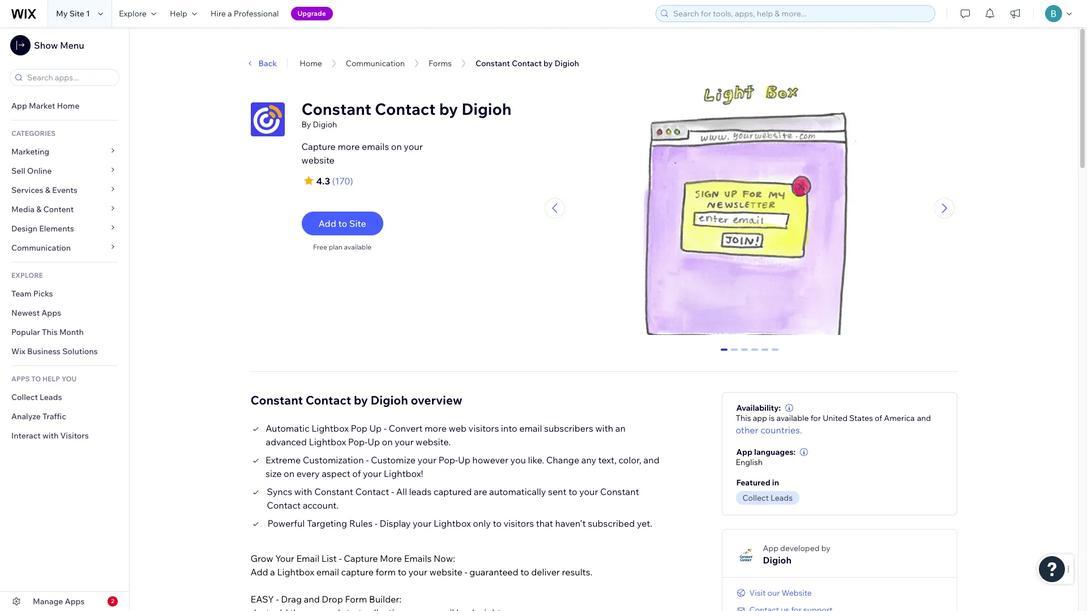 Task type: describe. For each thing, give the bounding box(es) containing it.
contact for constant contact by digioh
[[512, 58, 542, 69]]

newest apps link
[[0, 304, 129, 323]]

pop- inside extreme customization - customize your pop-up however you like. change any text, color, and size on every aspect of your lightbox!
[[439, 455, 458, 466]]

right
[[481, 608, 501, 612]]

app market home link
[[0, 96, 129, 116]]

advanced
[[266, 437, 307, 448]]

for
[[811, 413, 822, 424]]

you
[[511, 455, 526, 466]]

plan
[[329, 243, 343, 252]]

& for content
[[36, 205, 42, 215]]

this inside sidebar element
[[42, 327, 58, 338]]

languages:
[[755, 447, 796, 458]]

0 horizontal spatial a
[[228, 8, 232, 19]]

4.3 ( 170 )
[[316, 176, 353, 187]]

an
[[616, 423, 626, 434]]

interact with visitors
[[11, 431, 89, 441]]

newest apps
[[11, 308, 61, 318]]

collecting
[[364, 608, 406, 612]]

& for events
[[45, 185, 50, 195]]

drop
[[322, 594, 343, 605]]

constant down aspect
[[315, 486, 353, 498]]

change
[[547, 455, 580, 466]]

constant for constant contact by digioh by digioh
[[302, 99, 372, 119]]

elements
[[39, 224, 74, 234]]

capture inside 'capture more emails on your website'
[[302, 141, 336, 152]]

account.
[[303, 500, 339, 511]]

your inside automatic lightbox pop up - convert more web visitors into email subscribers with an advanced lightbox pop-up on your website.
[[395, 437, 414, 448]]

emails
[[404, 553, 432, 565]]

analyze traffic
[[11, 412, 66, 422]]

are
[[474, 486, 488, 498]]

collect leads link inside sidebar element
[[0, 388, 129, 407]]

0 vertical spatial home
[[300, 58, 322, 69]]

on inside automatic lightbox pop up - convert more web visitors into email subscribers with an advanced lightbox pop-up on your website.
[[382, 437, 393, 448]]

on inside 'capture more emails on your website'
[[391, 141, 402, 152]]

constant for constant contact by digioh overview
[[251, 393, 303, 408]]

every
[[297, 468, 320, 480]]

to left deliver
[[521, 567, 530, 578]]

analyze
[[11, 412, 41, 422]]

0 horizontal spatial 1
[[86, 8, 90, 19]]

interact with visitors link
[[0, 427, 129, 446]]

targeting
[[307, 518, 347, 530]]

constant contact by digioh by digioh
[[302, 99, 512, 130]]

sent
[[548, 486, 567, 498]]

1 horizontal spatial of
[[875, 413, 883, 424]]

forms
[[429, 58, 452, 69]]

marketing link
[[0, 142, 129, 161]]

sell
[[11, 166, 25, 176]]

lightbox down syncs with constant contact - all leads captured are automatically sent to your constant contact account.
[[434, 518, 471, 530]]

popular
[[11, 327, 40, 338]]

and inside and other countries.
[[918, 413, 932, 424]]

team picks
[[11, 289, 53, 299]]

by for constant contact by digioh by digioh
[[439, 99, 458, 119]]

0 vertical spatial 2
[[743, 349, 748, 359]]

capture more emails on your website
[[302, 141, 423, 166]]

media & content
[[11, 205, 74, 215]]

month
[[59, 327, 84, 338]]

constant contact by digioh button
[[470, 55, 585, 72]]

digioh for constant contact by digioh overview
[[371, 393, 408, 408]]

- inside extreme customization - customize your pop-up however you like. change any text, color, and size on every aspect of your lightbox!
[[366, 455, 369, 466]]

only
[[473, 518, 491, 530]]

and up the
[[304, 594, 320, 605]]

sidebar element
[[0, 27, 130, 612]]

grow
[[251, 553, 273, 565]]

team picks link
[[0, 284, 129, 304]]

featured
[[737, 478, 771, 488]]

with inside automatic lightbox pop up - convert more web visitors into email subscribers with an advanced lightbox pop-up on your website.
[[596, 423, 614, 434]]

form
[[376, 567, 396, 578]]

lightbox!
[[384, 468, 423, 480]]

this app is available for united states of america
[[736, 413, 915, 424]]

constant contact by digioh preview 0 image
[[580, 79, 921, 341]]

communication inside sidebar element
[[11, 243, 73, 253]]

0 vertical spatial communication
[[346, 58, 405, 69]]

services
[[11, 185, 43, 195]]

results.
[[562, 567, 593, 578]]

size
[[266, 468, 282, 480]]

back
[[259, 58, 277, 69]]

digioh for app developed by digioh
[[764, 555, 792, 566]]

your inside 'capture more emails on your website'
[[404, 141, 423, 152]]

app for app developed by digioh
[[764, 544, 779, 554]]

site inside add to site button
[[349, 218, 366, 229]]

constant for constant contact by digioh
[[476, 58, 510, 69]]

automatically
[[490, 486, 546, 498]]

capture
[[341, 567, 374, 578]]

wix business solutions link
[[0, 342, 129, 361]]

leads inside featured in collect leads
[[771, 493, 793, 503]]

emails
[[362, 141, 389, 152]]

add inside button
[[319, 218, 336, 229]]

forms link
[[429, 58, 452, 69]]

- left guaranteed
[[465, 567, 468, 578]]

website inside 'capture more emails on your website'
[[302, 155, 335, 166]]

popular this month link
[[0, 323, 129, 342]]

1 vertical spatial email
[[317, 567, 339, 578]]

your right the display
[[413, 518, 432, 530]]

collect inside featured in collect leads
[[743, 493, 769, 503]]

up inside extreme customization - customize your pop-up however you like. change any text, color, and size on every aspect of your lightbox!
[[458, 455, 471, 466]]

170
[[335, 176, 350, 187]]

syncs
[[267, 486, 292, 498]]

- inside automatic lightbox pop up - convert more web visitors into email subscribers with an advanced lightbox pop-up on your website.
[[384, 423, 387, 434]]

now:
[[434, 553, 455, 565]]

more inside grow your email list - capture more emails now: add a lightbox email capture form to your website - guaranteed to deliver results. easy - drag and drop form builder: just add the app and start collecting more email leads right n
[[408, 608, 430, 612]]

0
[[723, 349, 727, 359]]

add to site
[[319, 218, 366, 229]]

to inside syncs with constant contact - all leads captured are automatically sent to your constant contact account.
[[569, 486, 578, 498]]

drag
[[281, 594, 302, 605]]

your
[[276, 553, 295, 565]]

by for constant contact by digioh
[[544, 58, 553, 69]]

Search apps... field
[[24, 70, 116, 86]]

app for app languages:
[[737, 447, 753, 458]]

explore
[[119, 8, 147, 19]]

you
[[62, 375, 77, 384]]

0 vertical spatial app
[[753, 413, 768, 424]]

show menu
[[34, 40, 84, 51]]

lightbox left pop
[[312, 423, 349, 434]]

0 vertical spatial communication link
[[346, 58, 405, 69]]

by
[[302, 120, 311, 130]]

0 vertical spatial up
[[370, 423, 382, 434]]

contact for constant contact by digioh by digioh
[[375, 99, 436, 119]]

list
[[322, 553, 337, 565]]

web
[[449, 423, 467, 434]]

0 vertical spatial site
[[69, 8, 84, 19]]

form
[[345, 594, 367, 605]]

visitors inside automatic lightbox pop up - convert more web visitors into email subscribers with an advanced lightbox pop-up on your website.
[[469, 423, 499, 434]]

on inside extreme customization - customize your pop-up however you like. change any text, color, and size on every aspect of your lightbox!
[[284, 468, 295, 480]]

extreme
[[266, 455, 301, 466]]

manage
[[33, 597, 63, 607]]

to right only
[[493, 518, 502, 530]]

easy
[[251, 594, 274, 605]]

menu
[[60, 40, 84, 51]]

0 vertical spatial available
[[344, 243, 372, 252]]

analyze traffic link
[[0, 407, 129, 427]]

- right rules
[[375, 518, 378, 530]]

leads inside syncs with constant contact - all leads captured are automatically sent to your constant contact account.
[[409, 486, 432, 498]]

our
[[768, 588, 780, 599]]

add
[[272, 608, 288, 612]]

online
[[27, 166, 52, 176]]

syncs with constant contact - all leads captured are automatically sent to your constant contact account.
[[267, 486, 640, 511]]

app languages:
[[737, 447, 796, 458]]

more inside automatic lightbox pop up - convert more web visitors into email subscribers with an advanced lightbox pop-up on your website.
[[425, 423, 447, 434]]

english
[[736, 458, 763, 468]]

your down customize in the left bottom of the page
[[363, 468, 382, 480]]

guaranteed
[[470, 567, 519, 578]]

constant up subscribed
[[601, 486, 640, 498]]

- up add
[[276, 594, 279, 605]]

add inside grow your email list - capture more emails now: add a lightbox email capture form to your website - guaranteed to deliver results. easy - drag and drop form builder: just add the app and start collecting more email leads right n
[[251, 567, 268, 578]]

color,
[[619, 455, 642, 466]]

services & events link
[[0, 181, 129, 200]]

0 horizontal spatial communication link
[[0, 239, 129, 258]]

app inside grow your email list - capture more emails now: add a lightbox email capture form to your website - guaranteed to deliver results. easy - drag and drop form builder: just add the app and start collecting more email leads right n
[[306, 608, 322, 612]]

1 horizontal spatial email
[[432, 608, 455, 612]]

pop- inside automatic lightbox pop up - convert more web visitors into email subscribers with an advanced lightbox pop-up on your website.
[[348, 437, 368, 448]]

help
[[42, 375, 60, 384]]

media
[[11, 205, 35, 215]]



Task type: locate. For each thing, give the bounding box(es) containing it.
upgrade
[[298, 9, 326, 18]]

0 horizontal spatial capture
[[302, 141, 336, 152]]

my site 1
[[56, 8, 90, 19]]

- left all
[[391, 486, 394, 498]]

1 vertical spatial website
[[430, 567, 463, 578]]

0 vertical spatial collect
[[11, 393, 38, 403]]

captured
[[434, 486, 472, 498]]

with down the every
[[295, 486, 313, 498]]

of right aspect
[[353, 468, 361, 480]]

visit our website
[[750, 588, 812, 599]]

yet.
[[637, 518, 653, 530]]

a inside grow your email list - capture more emails now: add a lightbox email capture form to your website - guaranteed to deliver results. easy - drag and drop form builder: just add the app and start collecting more email leads right n
[[270, 567, 275, 578]]

home right back
[[300, 58, 322, 69]]

collect down featured
[[743, 493, 769, 503]]

your inside syncs with constant contact - all leads captured are automatically sent to your constant contact account.
[[580, 486, 599, 498]]

1 horizontal spatial visitors
[[504, 518, 534, 530]]

1 horizontal spatial communication link
[[346, 58, 405, 69]]

1 horizontal spatial app
[[753, 413, 768, 424]]

show
[[34, 40, 58, 51]]

4.3
[[316, 176, 330, 187]]

app left is
[[753, 413, 768, 424]]

by inside constant contact by digioh by digioh
[[439, 99, 458, 119]]

0 vertical spatial this
[[42, 327, 58, 338]]

1 right my
[[86, 8, 90, 19]]

solutions
[[62, 347, 98, 357]]

contact for constant contact by digioh overview
[[306, 393, 351, 408]]

1 horizontal spatial app
[[737, 447, 753, 458]]

app down other
[[737, 447, 753, 458]]

with left an
[[596, 423, 614, 434]]

app left market
[[11, 101, 27, 111]]

& right media
[[36, 205, 42, 215]]

1 vertical spatial pop-
[[439, 455, 458, 466]]

2 horizontal spatial app
[[764, 544, 779, 554]]

your down constant contact by digioh by digioh
[[404, 141, 423, 152]]

more inside 'capture more emails on your website'
[[338, 141, 360, 152]]

1 horizontal spatial collect
[[743, 493, 769, 503]]

0 horizontal spatial app
[[306, 608, 322, 612]]

0 vertical spatial 1
[[86, 8, 90, 19]]

visitors
[[60, 431, 89, 441]]

developed by digioh image
[[736, 545, 757, 566]]

0 vertical spatial leads
[[40, 393, 62, 403]]

my
[[56, 8, 68, 19]]

1 horizontal spatial this
[[736, 413, 752, 424]]

- left customize in the left bottom of the page
[[366, 455, 369, 466]]

more up website. on the left of the page
[[425, 423, 447, 434]]

and right color,
[[644, 455, 660, 466]]

however
[[473, 455, 509, 466]]

countries.
[[761, 425, 803, 436]]

lightbox up customization at the left
[[309, 437, 346, 448]]

visitors left that
[[504, 518, 534, 530]]

leads down help
[[40, 393, 62, 403]]

your down website. on the left of the page
[[418, 455, 437, 466]]

0 horizontal spatial 2
[[111, 598, 114, 606]]

text,
[[599, 455, 617, 466]]

visitors left "into"
[[469, 423, 499, 434]]

your down emails
[[409, 567, 428, 578]]

1 horizontal spatial &
[[45, 185, 50, 195]]

1 horizontal spatial pop-
[[439, 455, 458, 466]]

content
[[43, 205, 74, 215]]

0 vertical spatial apps
[[41, 308, 61, 318]]

1 vertical spatial app
[[737, 447, 753, 458]]

leads down in on the bottom right
[[771, 493, 793, 503]]

on right emails
[[391, 141, 402, 152]]

apps for manage apps
[[65, 597, 85, 607]]

2 vertical spatial email
[[432, 608, 455, 612]]

digioh inside constant contact by digioh button
[[555, 58, 580, 69]]

0 horizontal spatial leads
[[409, 486, 432, 498]]

0 vertical spatial pop-
[[348, 437, 368, 448]]

0 vertical spatial visitors
[[469, 423, 499, 434]]

1 vertical spatial more
[[425, 423, 447, 434]]

collect leads link
[[0, 388, 129, 407], [736, 492, 803, 505]]

website up "4.3"
[[302, 155, 335, 166]]

0 horizontal spatial communication
[[11, 243, 73, 253]]

site up free plan available
[[349, 218, 366, 229]]

of
[[875, 413, 883, 424], [353, 468, 361, 480]]

0 vertical spatial app
[[11, 101, 27, 111]]

team
[[11, 289, 32, 299]]

website inside grow your email list - capture more emails now: add a lightbox email capture form to your website - guaranteed to deliver results. easy - drag and drop form builder: just add the app and start collecting more email leads right n
[[430, 567, 463, 578]]

show menu button
[[10, 35, 84, 56]]

by for constant contact by digioh overview
[[354, 393, 368, 408]]

site right my
[[69, 8, 84, 19]]

back button
[[245, 58, 277, 69]]

to up free plan available
[[339, 218, 347, 229]]

digioh for constant contact by digioh
[[555, 58, 580, 69]]

1 horizontal spatial 2
[[743, 349, 748, 359]]

0 vertical spatial more
[[338, 141, 360, 152]]

home right market
[[57, 101, 79, 111]]

1 horizontal spatial add
[[319, 218, 336, 229]]

0 horizontal spatial email
[[317, 567, 339, 578]]

leads left right
[[457, 608, 479, 612]]

1 horizontal spatial communication
[[346, 58, 405, 69]]

pop- down website. on the left of the page
[[439, 455, 458, 466]]

home inside sidebar element
[[57, 101, 79, 111]]

pop- down pop
[[348, 437, 368, 448]]

with for syncs with constant contact - all leads captured are automatically sent to your constant contact account.
[[295, 486, 313, 498]]

leads inside grow your email list - capture more emails now: add a lightbox email capture form to your website - guaranteed to deliver results. easy - drag and drop form builder: just add the app and start collecting more email leads right n
[[457, 608, 479, 612]]

communication
[[346, 58, 405, 69], [11, 243, 73, 253]]

1 horizontal spatial leads
[[771, 493, 793, 503]]

and down drop
[[324, 608, 340, 612]]

1 horizontal spatial a
[[270, 567, 275, 578]]

hire
[[211, 8, 226, 19]]

- left the convert
[[384, 423, 387, 434]]

collect leads
[[11, 393, 62, 403]]

0 vertical spatial email
[[520, 423, 542, 434]]

subscribers
[[545, 423, 594, 434]]

of right states
[[875, 413, 883, 424]]

2
[[743, 349, 748, 359], [111, 598, 114, 606]]

1 horizontal spatial 1
[[733, 349, 737, 359]]

and inside extreme customization - customize your pop-up however you like. change any text, color, and size on every aspect of your lightbox!
[[644, 455, 660, 466]]

1 horizontal spatial collect leads link
[[736, 492, 803, 505]]

app right the
[[306, 608, 322, 612]]

your inside grow your email list - capture more emails now: add a lightbox email capture form to your website - guaranteed to deliver results. easy - drag and drop form builder: just add the app and start collecting more email leads right n
[[409, 567, 428, 578]]

1 vertical spatial a
[[270, 567, 275, 578]]

by inside 'app developed by digioh'
[[822, 544, 831, 554]]

this up wix business solutions
[[42, 327, 58, 338]]

to right form
[[398, 567, 407, 578]]

0 horizontal spatial site
[[69, 8, 84, 19]]

1 vertical spatial visitors
[[504, 518, 534, 530]]

on
[[391, 141, 402, 152], [382, 437, 393, 448], [284, 468, 295, 480]]

contact
[[512, 58, 542, 69], [375, 99, 436, 119], [306, 393, 351, 408], [355, 486, 389, 498], [267, 500, 301, 511]]

2 horizontal spatial with
[[596, 423, 614, 434]]

email
[[520, 423, 542, 434], [317, 567, 339, 578], [432, 608, 455, 612]]

hire a professional
[[211, 8, 279, 19]]

constant inside constant contact by digioh by digioh
[[302, 99, 372, 119]]

app for app market home
[[11, 101, 27, 111]]

app inside 'app developed by digioh'
[[764, 544, 779, 554]]

a
[[228, 8, 232, 19], [270, 567, 275, 578]]

your down the convert
[[395, 437, 414, 448]]

lightbox inside grow your email list - capture more emails now: add a lightbox email capture form to your website - guaranteed to deliver results. easy - drag and drop form builder: just add the app and start collecting more email leads right n
[[277, 567, 315, 578]]

a down "grow"
[[270, 567, 275, 578]]

1 vertical spatial 2
[[111, 598, 114, 606]]

customize
[[371, 455, 416, 466]]

leads inside sidebar element
[[40, 393, 62, 403]]

add
[[319, 218, 336, 229], [251, 567, 268, 578]]

add up free
[[319, 218, 336, 229]]

2 left "3"
[[743, 349, 748, 359]]

display
[[380, 518, 411, 530]]

leads
[[40, 393, 62, 403], [771, 493, 793, 503]]

all
[[396, 486, 407, 498]]

1 vertical spatial add
[[251, 567, 268, 578]]

customization
[[303, 455, 364, 466]]

2 vertical spatial more
[[408, 608, 430, 612]]

up left however in the bottom of the page
[[458, 455, 471, 466]]

0 horizontal spatial app
[[11, 101, 27, 111]]

1 vertical spatial on
[[382, 437, 393, 448]]

0 horizontal spatial pop-
[[348, 437, 368, 448]]

0 horizontal spatial add
[[251, 567, 268, 578]]

states
[[850, 413, 874, 424]]

add down "grow"
[[251, 567, 268, 578]]

other
[[736, 425, 759, 436]]

to inside button
[[339, 218, 347, 229]]

up right pop
[[370, 423, 382, 434]]

and right america
[[918, 413, 932, 424]]

sell online
[[11, 166, 52, 176]]

apps right the manage
[[65, 597, 85, 607]]

1 horizontal spatial apps
[[65, 597, 85, 607]]

email down list
[[317, 567, 339, 578]]

capture
[[302, 141, 336, 152], [344, 553, 378, 565]]

constant up 'automatic'
[[251, 393, 303, 408]]

communication link
[[346, 58, 405, 69], [0, 239, 129, 258]]

& left events
[[45, 185, 50, 195]]

email left right
[[432, 608, 455, 612]]

on up customize in the left bottom of the page
[[382, 437, 393, 448]]

0 vertical spatial &
[[45, 185, 50, 195]]

wix
[[11, 347, 25, 357]]

site
[[69, 8, 84, 19], [349, 218, 366, 229]]

1 horizontal spatial with
[[295, 486, 313, 498]]

0 horizontal spatial home
[[57, 101, 79, 111]]

more right collecting
[[408, 608, 430, 612]]

automatic lightbox pop up - convert more web visitors into email subscribers with an advanced lightbox pop-up on your website.
[[266, 423, 626, 448]]

1 horizontal spatial available
[[777, 413, 809, 424]]

1 vertical spatial leads
[[457, 608, 479, 612]]

up up customize in the left bottom of the page
[[368, 437, 380, 448]]

2 inside sidebar element
[[111, 598, 114, 606]]

1 vertical spatial apps
[[65, 597, 85, 607]]

1 vertical spatial capture
[[344, 553, 378, 565]]

more left emails
[[338, 141, 360, 152]]

collect inside sidebar element
[[11, 393, 38, 403]]

to
[[339, 218, 347, 229], [569, 486, 578, 498], [493, 518, 502, 530], [398, 567, 407, 578], [521, 567, 530, 578]]

services & events
[[11, 185, 77, 195]]

website down now:
[[430, 567, 463, 578]]

1 horizontal spatial capture
[[344, 553, 378, 565]]

1 vertical spatial home
[[57, 101, 79, 111]]

1 vertical spatial collect
[[743, 493, 769, 503]]

with for interact with visitors
[[42, 431, 59, 441]]

developed
[[781, 544, 820, 554]]

Search for tools, apps, help & more... field
[[670, 6, 932, 22]]

overview
[[411, 393, 463, 408]]

contact inside constant contact by digioh button
[[512, 58, 542, 69]]

0 horizontal spatial visitors
[[469, 423, 499, 434]]

the
[[290, 608, 304, 612]]

professional
[[234, 8, 279, 19]]

constant contact by digioh logo image
[[251, 103, 285, 137]]

capture down "by"
[[302, 141, 336, 152]]

1 horizontal spatial leads
[[457, 608, 479, 612]]

app inside sidebar element
[[11, 101, 27, 111]]

manage apps
[[33, 597, 85, 607]]

with inside syncs with constant contact - all leads captured are automatically sent to your constant contact account.
[[295, 486, 313, 498]]

0 vertical spatial capture
[[302, 141, 336, 152]]

website
[[302, 155, 335, 166], [430, 567, 463, 578]]

rules
[[349, 518, 373, 530]]

0 horizontal spatial collect
[[11, 393, 38, 403]]

email inside automatic lightbox pop up - convert more web visitors into email subscribers with an advanced lightbox pop-up on your website.
[[520, 423, 542, 434]]

to right the "sent"
[[569, 486, 578, 498]]

available right plan
[[344, 243, 372, 252]]

aspect
[[322, 468, 351, 480]]

- inside syncs with constant contact - all leads captured are automatically sent to your constant contact account.
[[391, 486, 394, 498]]

0 vertical spatial website
[[302, 155, 335, 166]]

available up 'countries.'
[[777, 413, 809, 424]]

contact inside constant contact by digioh by digioh
[[375, 99, 436, 119]]

start
[[342, 608, 362, 612]]

convert
[[389, 423, 423, 434]]

2 horizontal spatial email
[[520, 423, 542, 434]]

0 horizontal spatial collect leads link
[[0, 388, 129, 407]]

your
[[404, 141, 423, 152], [395, 437, 414, 448], [418, 455, 437, 466], [363, 468, 382, 480], [580, 486, 599, 498], [413, 518, 432, 530], [409, 567, 428, 578]]

that
[[536, 518, 554, 530]]

0 vertical spatial collect leads link
[[0, 388, 129, 407]]

explore
[[11, 271, 43, 280]]

a right hire
[[228, 8, 232, 19]]

help button
[[163, 0, 204, 27]]

1 vertical spatial collect leads link
[[736, 492, 803, 505]]

1 vertical spatial of
[[353, 468, 361, 480]]

popular this month
[[11, 327, 84, 338]]

3
[[753, 349, 758, 359]]

with inside sidebar element
[[42, 431, 59, 441]]

0 horizontal spatial apps
[[41, 308, 61, 318]]

email right "into"
[[520, 423, 542, 434]]

constant inside constant contact by digioh button
[[476, 58, 510, 69]]

apps for newest apps
[[41, 308, 61, 318]]

collect leads link down in on the bottom right
[[736, 492, 803, 505]]

1 right 0
[[733, 349, 737, 359]]

more
[[380, 553, 402, 565]]

0 vertical spatial add
[[319, 218, 336, 229]]

free plan available
[[313, 243, 372, 252]]

collect leads link down the you
[[0, 388, 129, 407]]

with down traffic
[[42, 431, 59, 441]]

1 vertical spatial &
[[36, 205, 42, 215]]

constant up "by"
[[302, 99, 372, 119]]

0 horizontal spatial available
[[344, 243, 372, 252]]

1 vertical spatial available
[[777, 413, 809, 424]]

1 horizontal spatial home
[[300, 58, 322, 69]]

home link
[[300, 58, 322, 69]]

0 horizontal spatial &
[[36, 205, 42, 215]]

2 right 'manage apps'
[[111, 598, 114, 606]]

on down extreme
[[284, 468, 295, 480]]

up
[[370, 423, 382, 434], [368, 437, 380, 448], [458, 455, 471, 466]]

0 vertical spatial of
[[875, 413, 883, 424]]

leads right all
[[409, 486, 432, 498]]

)
[[350, 176, 353, 187]]

extreme customization - customize your pop-up however you like. change any text, color, and size on every aspect of your lightbox!
[[266, 455, 660, 480]]

lightbox down "your"
[[277, 567, 315, 578]]

0 vertical spatial a
[[228, 8, 232, 19]]

1 vertical spatial up
[[368, 437, 380, 448]]

1 vertical spatial this
[[736, 413, 752, 424]]

1 vertical spatial leads
[[771, 493, 793, 503]]

email
[[297, 553, 320, 565]]

collect down apps
[[11, 393, 38, 403]]

business
[[27, 347, 61, 357]]

home
[[300, 58, 322, 69], [57, 101, 79, 111]]

0 vertical spatial on
[[391, 141, 402, 152]]

0 horizontal spatial with
[[42, 431, 59, 441]]

capture inside grow your email list - capture more emails now: add a lightbox email capture form to your website - guaranteed to deliver results. easy - drag and drop form builder: just add the app and start collecting more email leads right n
[[344, 553, 378, 565]]

of inside extreme customization - customize your pop-up however you like. change any text, color, and size on every aspect of your lightbox!
[[353, 468, 361, 480]]

constant right forms
[[476, 58, 510, 69]]

app
[[753, 413, 768, 424], [306, 608, 322, 612]]

capture up capture
[[344, 553, 378, 565]]

by inside constant contact by digioh button
[[544, 58, 553, 69]]

0 horizontal spatial website
[[302, 155, 335, 166]]

&
[[45, 185, 50, 195], [36, 205, 42, 215]]

digioh inside 'app developed by digioh'
[[764, 555, 792, 566]]

0 1 2 3 4 5
[[723, 349, 778, 359]]

1 horizontal spatial website
[[430, 567, 463, 578]]

by for app developed by digioh
[[822, 544, 831, 554]]

digioh for constant contact by digioh by digioh
[[462, 99, 512, 119]]

- right list
[[339, 553, 342, 565]]

2 vertical spatial on
[[284, 468, 295, 480]]

app right "developed by digioh" icon
[[764, 544, 779, 554]]

1 vertical spatial app
[[306, 608, 322, 612]]

apps up 'popular this month'
[[41, 308, 61, 318]]

market
[[29, 101, 55, 111]]

availability:
[[737, 403, 781, 413]]

1 vertical spatial 1
[[733, 349, 737, 359]]

your right the "sent"
[[580, 486, 599, 498]]

is
[[769, 413, 775, 424]]

this up other
[[736, 413, 752, 424]]

to
[[31, 375, 41, 384]]



Task type: vqa. For each thing, say whether or not it's contained in the screenshot.
the bottom &
yes



